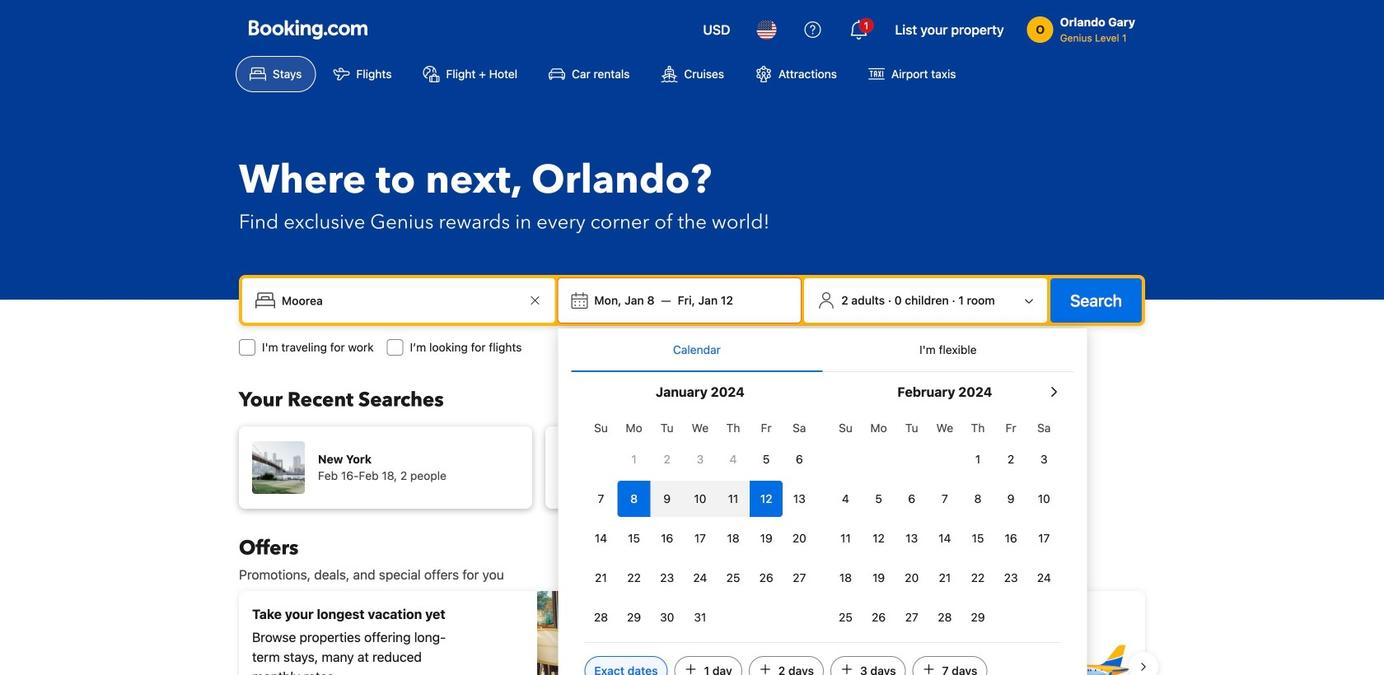 Task type: locate. For each thing, give the bounding box(es) containing it.
4 January 2024 checkbox
[[717, 442, 750, 478]]

28 January 2024 checkbox
[[584, 600, 618, 636]]

14 January 2024 checkbox
[[584, 521, 618, 557]]

19 January 2024 checkbox
[[750, 521, 783, 557]]

5 February 2024 checkbox
[[862, 481, 895, 517]]

22 January 2024 checkbox
[[618, 560, 651, 597]]

0 horizontal spatial grid
[[584, 412, 816, 636]]

24 February 2024 checkbox
[[1028, 560, 1061, 597]]

8 January 2024 checkbox
[[618, 481, 651, 517]]

tab list
[[571, 329, 1074, 373]]

2 January 2024 checkbox
[[651, 442, 684, 478]]

1 grid from the left
[[584, 412, 816, 636]]

17 February 2024 checkbox
[[1028, 521, 1061, 557]]

18 February 2024 checkbox
[[829, 560, 862, 597]]

12 January 2024 checkbox
[[750, 481, 783, 517]]

grid
[[584, 412, 816, 636], [829, 412, 1061, 636]]

4 February 2024 checkbox
[[829, 481, 862, 517]]

3 February 2024 checkbox
[[1028, 442, 1061, 478]]

27 February 2024 checkbox
[[895, 600, 928, 636]]

2 grid from the left
[[829, 412, 1061, 636]]

15 January 2024 checkbox
[[618, 521, 651, 557]]

14 February 2024 checkbox
[[928, 521, 961, 557]]

31 January 2024 checkbox
[[684, 600, 717, 636]]

30 January 2024 checkbox
[[651, 600, 684, 636]]

4 cell from the left
[[717, 478, 750, 517]]

20 January 2024 checkbox
[[783, 521, 816, 557]]

cell up 18 january 2024 option
[[717, 478, 750, 517]]

1 February 2024 checkbox
[[961, 442, 995, 478]]

booking.com image
[[249, 20, 367, 40]]

16 February 2024 checkbox
[[995, 521, 1028, 557]]

5 January 2024 checkbox
[[750, 442, 783, 478]]

21 February 2024 checkbox
[[928, 560, 961, 597]]

26 February 2024 checkbox
[[862, 600, 895, 636]]

cell up 17 january 2024 checkbox at the bottom of the page
[[684, 478, 717, 517]]

27 January 2024 checkbox
[[783, 560, 816, 597]]

25 February 2024 checkbox
[[829, 600, 862, 636]]

cell up 15 january 2024 checkbox
[[618, 478, 651, 517]]

cell up 19 january 2024 checkbox
[[750, 478, 783, 517]]

23 February 2024 checkbox
[[995, 560, 1028, 597]]

16 January 2024 checkbox
[[651, 521, 684, 557]]

10 January 2024 checkbox
[[684, 481, 717, 517]]

region
[[226, 585, 1158, 676]]

11 January 2024 checkbox
[[717, 481, 750, 517]]

cell
[[618, 478, 651, 517], [651, 478, 684, 517], [684, 478, 717, 517], [717, 478, 750, 517], [750, 478, 783, 517]]

1 horizontal spatial grid
[[829, 412, 1061, 636]]

cell up 16 january 2024 option
[[651, 478, 684, 517]]

15 February 2024 checkbox
[[961, 521, 995, 557]]



Task type: vqa. For each thing, say whether or not it's contained in the screenshot.
Shortest in the Dallas to Rome Shortest flight time: 11h 46m
no



Task type: describe. For each thing, give the bounding box(es) containing it.
6 February 2024 checkbox
[[895, 481, 928, 517]]

24 January 2024 checkbox
[[684, 560, 717, 597]]

1 cell from the left
[[618, 478, 651, 517]]

8 February 2024 checkbox
[[961, 481, 995, 517]]

22 February 2024 checkbox
[[961, 560, 995, 597]]

23 January 2024 checkbox
[[651, 560, 684, 597]]

10 February 2024 checkbox
[[1028, 481, 1061, 517]]

25 January 2024 checkbox
[[717, 560, 750, 597]]

21 January 2024 checkbox
[[584, 560, 618, 597]]

19 February 2024 checkbox
[[862, 560, 895, 597]]

26 January 2024 checkbox
[[750, 560, 783, 597]]

9 January 2024 checkbox
[[651, 481, 684, 517]]

5 cell from the left
[[750, 478, 783, 517]]

12 February 2024 checkbox
[[862, 521, 895, 557]]

1 January 2024 checkbox
[[618, 442, 651, 478]]

take your longest vacation yet image
[[537, 592, 685, 676]]

13 February 2024 checkbox
[[895, 521, 928, 557]]

29 January 2024 checkbox
[[618, 600, 651, 636]]

29 February 2024 checkbox
[[961, 600, 995, 636]]

20 February 2024 checkbox
[[895, 560, 928, 597]]

28 February 2024 checkbox
[[928, 600, 961, 636]]

3 January 2024 checkbox
[[684, 442, 717, 478]]

2 February 2024 checkbox
[[995, 442, 1028, 478]]

3 cell from the left
[[684, 478, 717, 517]]

11 February 2024 checkbox
[[829, 521, 862, 557]]

13 January 2024 checkbox
[[783, 481, 816, 517]]

2 cell from the left
[[651, 478, 684, 517]]

7 February 2024 checkbox
[[928, 481, 961, 517]]

18 January 2024 checkbox
[[717, 521, 750, 557]]

your account menu orlando gary genius level 1 element
[[1027, 7, 1142, 45]]

17 January 2024 checkbox
[[684, 521, 717, 557]]

6 January 2024 checkbox
[[783, 442, 816, 478]]

7 January 2024 checkbox
[[584, 481, 618, 517]]

9 February 2024 checkbox
[[995, 481, 1028, 517]]

Where are you going? field
[[275, 286, 525, 316]]

fly away to your dream vacation image
[[1017, 610, 1132, 676]]



